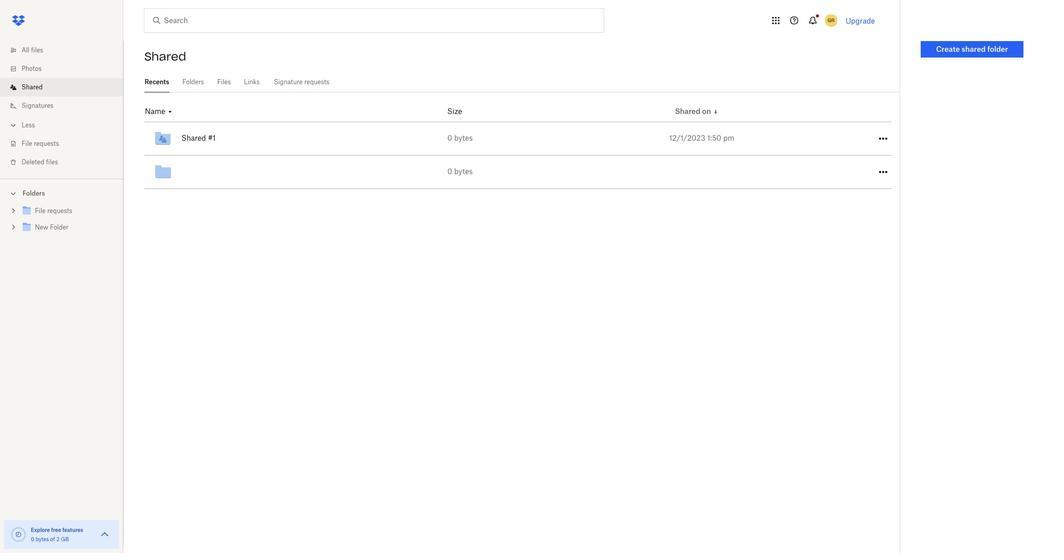 Task type: describe. For each thing, give the bounding box(es) containing it.
file inside group
[[35, 207, 46, 215]]

quota usage element
[[10, 527, 27, 543]]

shared list item
[[0, 78, 123, 97]]

gb
[[61, 537, 69, 543]]

0 vertical spatial file requests link
[[8, 135, 123, 153]]

1 vertical spatial bytes
[[455, 167, 473, 176]]

size button
[[448, 107, 462, 116]]

0 vertical spatial file requests
[[22, 140, 59, 148]]

requests inside group
[[47, 207, 72, 215]]

files
[[217, 78, 231, 86]]

files link
[[217, 72, 231, 91]]

shared on button
[[676, 107, 719, 117]]

signature requests
[[274, 78, 330, 86]]

shared
[[962, 45, 986, 53]]

tab list containing recents
[[144, 72, 900, 93]]

all files link
[[8, 41, 123, 60]]

of
[[50, 537, 55, 543]]

create shared folder
[[937, 45, 1009, 53]]

bytes inside explore free features 0 bytes of 2 gb
[[36, 537, 49, 543]]

1 vertical spatial file requests link
[[21, 205, 115, 219]]

file requests inside group
[[35, 207, 72, 215]]

less image
[[8, 120, 19, 131]]

new
[[35, 224, 48, 231]]

folders button
[[0, 186, 123, 201]]

less
[[22, 121, 35, 129]]

shared #1 link
[[153, 122, 474, 155]]

0 vertical spatial 0
[[448, 134, 453, 142]]

2 more actions image from the top
[[878, 166, 890, 178]]

shared #1 image
[[153, 129, 173, 149]]

signature
[[274, 78, 303, 86]]

gr button
[[824, 12, 840, 29]]

free
[[51, 528, 61, 534]]

explore
[[31, 528, 50, 534]]

2
[[56, 537, 60, 543]]

shared inside 'link'
[[182, 134, 206, 142]]

12/1/2023 1:50 pm
[[670, 134, 735, 142]]

create
[[937, 45, 961, 53]]

signature requests link
[[273, 72, 331, 91]]

explore free features 0 bytes of 2 gb
[[31, 528, 83, 543]]

1 more actions image from the top
[[878, 133, 890, 145]]

1 0 bytes from the top
[[448, 134, 473, 142]]

all files
[[22, 46, 43, 54]]

shared link
[[8, 78, 123, 97]]

template stateless image for name
[[167, 109, 173, 115]]

shared inside list item
[[22, 83, 43, 91]]



Task type: vqa. For each thing, say whether or not it's contained in the screenshot.
list item
no



Task type: locate. For each thing, give the bounding box(es) containing it.
0 horizontal spatial folders
[[23, 190, 45, 197]]

0 vertical spatial folders
[[183, 78, 204, 86]]

on
[[703, 107, 712, 116]]

2 0 bytes from the top
[[448, 167, 473, 176]]

2 template stateless image from the left
[[167, 109, 173, 115]]

1 vertical spatial folders
[[23, 190, 45, 197]]

template stateless image
[[713, 109, 719, 115], [167, 109, 173, 115]]

group
[[0, 201, 123, 244]]

create shared folder button
[[921, 41, 1024, 58]]

0 horizontal spatial files
[[31, 46, 43, 54]]

name button
[[145, 107, 173, 117]]

1 vertical spatial file
[[35, 207, 46, 215]]

signatures
[[22, 102, 54, 110]]

shared up recents link
[[144, 49, 186, 64]]

shared inside "popup button"
[[676, 107, 701, 116]]

links
[[244, 78, 260, 86]]

links link
[[244, 72, 260, 91]]

gr
[[828, 17, 835, 24]]

2 vertical spatial requests
[[47, 207, 72, 215]]

0 inside explore free features 0 bytes of 2 gb
[[31, 537, 34, 543]]

1 vertical spatial file requests
[[35, 207, 72, 215]]

shared down photos
[[22, 83, 43, 91]]

file requests link up new folder link
[[21, 205, 115, 219]]

1 vertical spatial files
[[46, 158, 58, 166]]

files for all files
[[31, 46, 43, 54]]

files for deleted files
[[46, 158, 58, 166]]

bytes
[[455, 134, 473, 142], [455, 167, 473, 176], [36, 537, 49, 543]]

group containing file requests
[[0, 201, 123, 244]]

0 horizontal spatial template stateless image
[[167, 109, 173, 115]]

folders
[[183, 78, 204, 86], [23, 190, 45, 197]]

template stateless image right on
[[713, 109, 719, 115]]

file requests up deleted files
[[22, 140, 59, 148]]

recents link
[[144, 72, 170, 91]]

files right 'deleted'
[[46, 158, 58, 166]]

folders down 'deleted'
[[23, 190, 45, 197]]

1 template stateless image from the left
[[713, 109, 719, 115]]

size
[[448, 107, 462, 116]]

1 vertical spatial more actions image
[[878, 166, 890, 178]]

0 vertical spatial more actions image
[[878, 133, 890, 145]]

1 vertical spatial 0 bytes
[[448, 167, 473, 176]]

shared #1
[[182, 134, 216, 142]]

0 horizontal spatial file
[[22, 140, 32, 148]]

file requests
[[22, 140, 59, 148], [35, 207, 72, 215]]

1 horizontal spatial files
[[46, 158, 58, 166]]

template stateless image inside shared on "popup button"
[[713, 109, 719, 115]]

shared on
[[676, 107, 712, 116]]

pm
[[724, 134, 735, 142]]

1 vertical spatial 0
[[448, 167, 453, 176]]

more actions image
[[878, 133, 890, 145], [878, 166, 890, 178]]

requests up "folder"
[[47, 207, 72, 215]]

0 vertical spatial 0 bytes
[[448, 134, 473, 142]]

1:50
[[708, 134, 722, 142]]

folders left files
[[183, 78, 204, 86]]

new folder
[[35, 224, 68, 231]]

deleted files
[[22, 158, 58, 166]]

#1
[[208, 134, 216, 142]]

file requests up new folder
[[35, 207, 72, 215]]

upgrade link
[[846, 16, 876, 25]]

shared left "#1"
[[182, 134, 206, 142]]

shared
[[144, 49, 186, 64], [22, 83, 43, 91], [676, 107, 701, 116], [182, 134, 206, 142]]

0 vertical spatial requests
[[305, 78, 330, 86]]

0 vertical spatial bytes
[[455, 134, 473, 142]]

folder
[[50, 224, 68, 231]]

list containing all files
[[0, 35, 123, 179]]

2 vertical spatial bytes
[[36, 537, 49, 543]]

Search in folder "Dropbox" text field
[[164, 15, 583, 26]]

list
[[0, 35, 123, 179]]

features
[[62, 528, 83, 534]]

folders inside button
[[23, 190, 45, 197]]

upgrade
[[846, 16, 876, 25]]

0 vertical spatial file
[[22, 140, 32, 148]]

files
[[31, 46, 43, 54], [46, 158, 58, 166]]

folder
[[988, 45, 1009, 53]]

deleted
[[22, 158, 44, 166]]

signatures link
[[8, 97, 123, 115]]

tab list
[[144, 72, 900, 93]]

file requests link up deleted files
[[8, 135, 123, 153]]

folders link
[[182, 72, 205, 91]]

requests right signature
[[305, 78, 330, 86]]

requests up deleted files
[[34, 140, 59, 148]]

1 horizontal spatial folders
[[183, 78, 204, 86]]

12/1/2023
[[670, 134, 706, 142]]

1 horizontal spatial template stateless image
[[713, 109, 719, 115]]

1 vertical spatial requests
[[34, 140, 59, 148]]

name
[[145, 107, 165, 116]]

new folder link
[[21, 221, 115, 235]]

requests
[[305, 78, 330, 86], [34, 140, 59, 148], [47, 207, 72, 215]]

0
[[448, 134, 453, 142], [448, 167, 453, 176], [31, 537, 34, 543]]

all
[[22, 46, 29, 54]]

2 vertical spatial 0
[[31, 537, 34, 543]]

0 bytes
[[448, 134, 473, 142], [448, 167, 473, 176]]

file up new
[[35, 207, 46, 215]]

photos
[[22, 65, 42, 73]]

1 horizontal spatial file
[[35, 207, 46, 215]]

dropbox image
[[8, 10, 29, 31]]

template stateless image for shared on
[[713, 109, 719, 115]]

0 vertical spatial files
[[31, 46, 43, 54]]

file requests link
[[8, 135, 123, 153], [21, 205, 115, 219]]

photos link
[[8, 60, 123, 78]]

file
[[22, 140, 32, 148], [35, 207, 46, 215]]

template stateless image inside the name dropdown button
[[167, 109, 173, 115]]

file down less
[[22, 140, 32, 148]]

deleted files link
[[8, 153, 123, 172]]

files right all
[[31, 46, 43, 54]]

template stateless image right the name
[[167, 109, 173, 115]]

shared left on
[[676, 107, 701, 116]]

recents
[[145, 78, 169, 86]]



